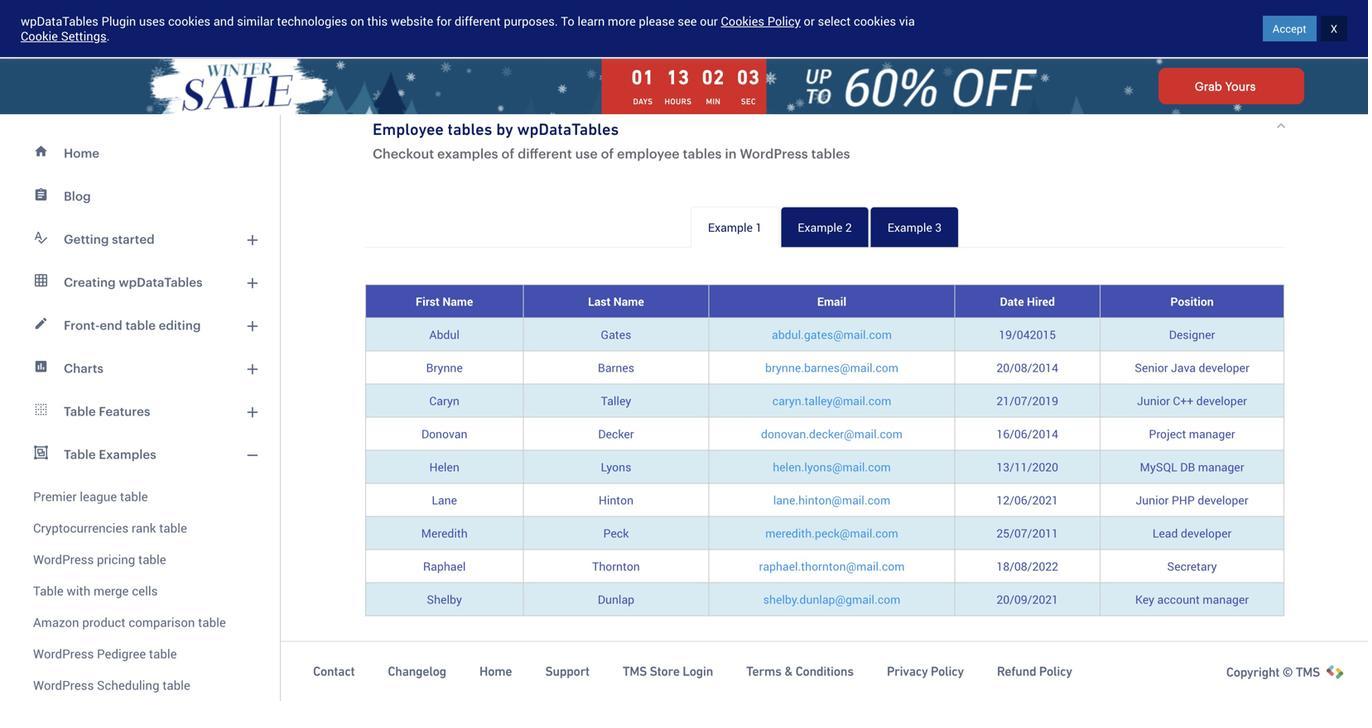 Task type: describe. For each thing, give the bounding box(es) containing it.
amazon product comparison table link
[[10, 607, 270, 639]]

policy for privacy policy
[[931, 665, 964, 679]]

grab yours link
[[1159, 68, 1305, 104]]

privacy policy
[[887, 665, 964, 679]]

1 horizontal spatial tms
[[1296, 665, 1320, 680]]

getting started link
[[10, 218, 270, 261]]

abdul
[[429, 327, 460, 343]]

see
[[678, 13, 697, 29]]

getting
[[64, 232, 109, 246]]

end
[[100, 318, 122, 333]]

lead
[[1153, 526, 1178, 541]]

developer up secretary
[[1181, 526, 1232, 541]]

grab
[[1195, 80, 1223, 93]]

hinton
[[599, 492, 634, 508]]

cookie
[[21, 28, 58, 44]]

on
[[351, 13, 364, 29]]

purposes.
[[504, 13, 558, 29]]

table features link
[[10, 390, 270, 433]]

first
[[416, 294, 440, 309]]

meredith.peck@mail.com
[[766, 526, 899, 541]]

donovan
[[422, 426, 468, 442]]

wordpress pedigree table link
[[10, 639, 270, 670]]

employee inside employee tables by wpdatatables checkout examples of different use of employee tables in wordpress tables
[[373, 120, 444, 139]]

with
[[67, 583, 90, 600]]

02
[[702, 66, 725, 89]]

grab yours
[[1195, 80, 1256, 93]]

front-
[[64, 318, 100, 333]]

table with merge cells
[[33, 583, 158, 600]]

caryn.talley@mail.com link
[[773, 393, 892, 409]]

this
[[367, 13, 388, 29]]

helen
[[430, 459, 460, 475]]

shelby.dunlap@gmail.com link
[[764, 592, 901, 608]]

lane.hinton@mail.com link
[[774, 492, 891, 508]]

table examples link
[[10, 433, 270, 476]]

rank
[[132, 520, 156, 537]]

c++
[[1173, 393, 1194, 409]]

scheduling
[[97, 677, 159, 694]]

wpdatatables plugin uses cookies and similar technologies on this website for different purposes. to learn more please see our cookies policy or select cookies via cookie settings .
[[21, 13, 915, 44]]

cookie settings button
[[21, 28, 107, 44]]

project manager
[[1149, 426, 1236, 442]]

18/08/2022
[[997, 559, 1059, 575]]

account
[[1158, 592, 1200, 608]]

date
[[1000, 294, 1024, 309]]

table for wordpress pricing table
[[138, 551, 166, 568]]

refund
[[997, 665, 1037, 679]]

1 of from the left
[[502, 146, 515, 161]]

pedigree
[[97, 646, 146, 663]]

learn
[[578, 13, 605, 29]]

min
[[706, 97, 721, 106]]

conditions
[[796, 665, 854, 679]]

junior for junior php developer
[[1136, 492, 1169, 508]]

please
[[639, 13, 675, 29]]

lane.hinton@mail.com
[[774, 492, 891, 508]]

2 horizontal spatial tables
[[812, 146, 850, 161]]

wordpress scheduling table link
[[10, 670, 270, 702]]

21/07/2019
[[997, 393, 1059, 409]]

19/042015
[[999, 327, 1056, 343]]

lane
[[432, 492, 457, 508]]

&
[[785, 665, 793, 679]]

checkout
[[373, 146, 434, 161]]

cryptocurrencies rank table link
[[10, 513, 270, 544]]

sec
[[741, 97, 756, 106]]

manager for account
[[1203, 592, 1249, 608]]

different inside the wpdatatables plugin uses cookies and similar technologies on this website for different purposes. to learn more please see our cookies policy or select cookies via cookie settings .
[[455, 13, 501, 29]]

1 horizontal spatial employee
[[515, 12, 657, 51]]

wordpress inside employee tables by wpdatatables checkout examples of different use of employee tables in wordpress tables
[[740, 146, 808, 161]]

example 1 link
[[691, 207, 780, 248]]

refund policy link
[[997, 664, 1073, 680]]

.
[[107, 28, 110, 44]]

first name
[[416, 294, 473, 309]]

developer for junior c++ developer
[[1197, 393, 1248, 409]]

terms & conditions link
[[746, 664, 854, 680]]

support
[[545, 665, 590, 679]]

wpdatatables - tables and charts manager wordpress plugin image
[[17, 14, 175, 44]]

last
[[588, 294, 611, 309]]

developer for senior java developer
[[1199, 360, 1250, 376]]

meredith.peck@mail.com link
[[766, 526, 899, 541]]

1 horizontal spatial tables
[[683, 146, 722, 161]]

examples
[[99, 447, 156, 462]]

25/07/2011
[[997, 526, 1059, 541]]

table for table features
[[64, 404, 96, 419]]

shelby.dunlap@gmail.com
[[764, 592, 901, 608]]

table right comparison
[[198, 614, 226, 631]]

wpdatatables inside creating wpdatatables link
[[119, 275, 203, 290]]

plugin
[[101, 13, 136, 29]]

raphael.thornton@mail.com link
[[759, 559, 905, 575]]

cryptocurrencies rank table
[[33, 520, 187, 537]]

policy inside the wpdatatables plugin uses cookies and similar technologies on this website for different purposes. to learn more please see our cookies policy or select cookies via cookie settings .
[[768, 13, 801, 29]]

junior c++ developer
[[1137, 393, 1248, 409]]

0 horizontal spatial home link
[[10, 132, 270, 175]]

table for wordpress employee table
[[665, 12, 738, 51]]

wordpress for wordpress employee table
[[348, 12, 507, 51]]

league
[[80, 488, 117, 505]]

table for table examples
[[64, 447, 96, 462]]

table for front-end table editing
[[125, 318, 156, 333]]

charts
[[64, 361, 104, 376]]

db
[[1181, 459, 1196, 475]]

decker
[[598, 426, 634, 442]]

settings
[[61, 28, 107, 44]]

0 horizontal spatial tables
[[448, 120, 493, 139]]

tms inside tms store login link
[[623, 665, 647, 679]]

wordpress pricing table
[[33, 551, 166, 568]]

wpdatatables inside employee tables by wpdatatables checkout examples of different use of employee tables in wordpress tables
[[517, 120, 619, 139]]

policy for refund policy
[[1039, 665, 1073, 679]]

2
[[846, 220, 852, 235]]

junior php developer
[[1136, 492, 1249, 508]]

2 of from the left
[[601, 146, 614, 161]]

lead developer
[[1153, 526, 1232, 541]]



Task type: locate. For each thing, give the bounding box(es) containing it.
gates
[[601, 327, 632, 343]]

wpdatatables inside the wpdatatables plugin uses cookies and similar technologies on this website for different purposes. to learn more please see our cookies policy or select cookies via cookie settings .
[[21, 13, 98, 29]]

examples
[[437, 146, 498, 161]]

example left 1
[[708, 220, 753, 235]]

policy inside refund policy link
[[1039, 665, 1073, 679]]

home link left support link
[[480, 664, 512, 680]]

changelog
[[388, 665, 446, 679]]

1
[[756, 220, 762, 235]]

table examples
[[64, 447, 156, 462]]

table down comparison
[[149, 646, 177, 663]]

0 vertical spatial different
[[455, 13, 501, 29]]

1 name from the left
[[443, 294, 473, 309]]

0 horizontal spatial home
[[64, 146, 99, 160]]

table up 02
[[665, 12, 738, 51]]

wordpress employee table
[[348, 12, 738, 51]]

policy right privacy
[[931, 665, 964, 679]]

our
[[700, 13, 718, 29]]

2 cookies from the left
[[854, 13, 896, 29]]

hours
[[665, 97, 692, 106]]

1 horizontal spatial different
[[518, 146, 572, 161]]

policy left or
[[768, 13, 801, 29]]

example for example 2
[[798, 220, 843, 235]]

1 horizontal spatial home link
[[480, 664, 512, 680]]

in
[[725, 146, 737, 161]]

wordpress pedigree table
[[33, 646, 177, 663]]

amazon product comparison table
[[33, 614, 226, 631]]

tables left in in the top of the page
[[683, 146, 722, 161]]

different right for
[[455, 13, 501, 29]]

shelby
[[427, 592, 462, 608]]

2 horizontal spatial wpdatatables
[[517, 120, 619, 139]]

email
[[818, 294, 847, 309]]

1 vertical spatial employee
[[373, 120, 444, 139]]

table right rank
[[159, 520, 187, 537]]

brynne
[[426, 360, 463, 376]]

example 3
[[888, 220, 942, 235]]

example
[[708, 220, 753, 235], [798, 220, 843, 235], [888, 220, 933, 235]]

2 name from the left
[[614, 294, 644, 309]]

1 horizontal spatial wpdatatables
[[119, 275, 203, 290]]

getting started
[[64, 232, 155, 246]]

name
[[443, 294, 473, 309], [614, 294, 644, 309]]

table up premier league table
[[64, 447, 96, 462]]

name for last name
[[614, 294, 644, 309]]

table left with
[[33, 583, 64, 600]]

cookies
[[721, 13, 765, 29]]

1 cookies from the left
[[168, 13, 210, 29]]

1 horizontal spatial example
[[798, 220, 843, 235]]

policy inside privacy policy link
[[931, 665, 964, 679]]

3 example from the left
[[888, 220, 933, 235]]

mysql
[[1140, 459, 1178, 475]]

example 3 link
[[870, 207, 959, 248]]

1 vertical spatial different
[[518, 146, 572, 161]]

designer
[[1169, 327, 1216, 343]]

junior left php in the bottom right of the page
[[1136, 492, 1169, 508]]

of right use
[[601, 146, 614, 161]]

manager right account
[[1203, 592, 1249, 608]]

wordpress for wordpress pedigree table
[[33, 646, 94, 663]]

tms
[[623, 665, 647, 679], [1296, 665, 1320, 680]]

helen.lyons@mail.com link
[[773, 459, 891, 475]]

use
[[575, 146, 598, 161]]

changelog link
[[388, 664, 446, 680]]

tables
[[448, 120, 493, 139], [683, 146, 722, 161], [812, 146, 850, 161]]

wpdatatables up use
[[517, 120, 619, 139]]

example for example 1
[[708, 220, 753, 235]]

table down the wordpress pedigree table link
[[163, 677, 190, 694]]

helen.lyons@mail.com
[[773, 459, 891, 475]]

premier league table link
[[10, 476, 270, 513]]

junior left c++
[[1137, 393, 1171, 409]]

table up cryptocurrencies rank table link
[[120, 488, 148, 505]]

accept button
[[1263, 16, 1317, 41]]

2 example from the left
[[798, 220, 843, 235]]

wpdatatables
[[21, 13, 98, 29], [517, 120, 619, 139], [119, 275, 203, 290]]

tms store login link
[[623, 664, 713, 680]]

wpdatatables up editing
[[119, 275, 203, 290]]

home
[[64, 146, 99, 160], [480, 665, 512, 679]]

wordpress for wordpress scheduling table
[[33, 677, 94, 694]]

editing
[[159, 318, 201, 333]]

wordpress for wordpress pricing table
[[33, 551, 94, 568]]

creating wpdatatables
[[64, 275, 203, 290]]

0 vertical spatial employee
[[515, 12, 657, 51]]

1 vertical spatial home
[[480, 665, 512, 679]]

policy right refund
[[1039, 665, 1073, 679]]

developer right c++
[[1197, 393, 1248, 409]]

1 horizontal spatial cookies
[[854, 13, 896, 29]]

example left 2
[[798, 220, 843, 235]]

technologies
[[277, 13, 348, 29]]

different inside employee tables by wpdatatables checkout examples of different use of employee tables in wordpress tables
[[518, 146, 572, 161]]

home up blog
[[64, 146, 99, 160]]

1 horizontal spatial policy
[[931, 665, 964, 679]]

table with merge cells link
[[10, 576, 270, 607]]

example left 3
[[888, 220, 933, 235]]

wpdatatables left '.'
[[21, 13, 98, 29]]

0 vertical spatial wpdatatables
[[21, 13, 98, 29]]

name right last
[[614, 294, 644, 309]]

1 vertical spatial table
[[64, 447, 96, 462]]

20/08/2014
[[997, 360, 1059, 376]]

cookies left via
[[854, 13, 896, 29]]

date hired
[[1000, 294, 1055, 309]]

or
[[804, 13, 815, 29]]

table for premier league table
[[120, 488, 148, 505]]

1 horizontal spatial name
[[614, 294, 644, 309]]

of down the by
[[502, 146, 515, 161]]

x button
[[1321, 16, 1348, 41]]

0 vertical spatial table
[[64, 404, 96, 419]]

name right first
[[443, 294, 473, 309]]

cryptocurrencies
[[33, 520, 129, 537]]

uses
[[139, 13, 165, 29]]

yours
[[1226, 80, 1256, 93]]

Search form search field
[[348, 17, 904, 40]]

junior for junior c++ developer
[[1137, 393, 1171, 409]]

0 vertical spatial home link
[[10, 132, 270, 175]]

0 vertical spatial manager
[[1189, 426, 1236, 442]]

2 horizontal spatial policy
[[1039, 665, 1073, 679]]

manager for db
[[1199, 459, 1245, 475]]

table features
[[64, 404, 150, 419]]

1 vertical spatial home link
[[480, 664, 512, 680]]

terms & conditions
[[746, 665, 854, 679]]

0 horizontal spatial wpdatatables
[[21, 13, 98, 29]]

get
[[1246, 21, 1264, 37]]

copyright © tms
[[1227, 665, 1320, 680]]

table
[[64, 404, 96, 419], [64, 447, 96, 462], [33, 583, 64, 600]]

charts link
[[10, 347, 270, 390]]

table for cryptocurrencies rank table
[[159, 520, 187, 537]]

tms right ©
[[1296, 665, 1320, 680]]

home left support link
[[480, 665, 512, 679]]

get started
[[1246, 21, 1305, 37]]

developer for junior php developer
[[1198, 492, 1249, 508]]

0 vertical spatial home
[[64, 146, 99, 160]]

tms store login
[[623, 665, 713, 679]]

tables up the examples
[[448, 120, 493, 139]]

for
[[436, 13, 452, 29]]

thornton
[[592, 559, 640, 575]]

cookies policy link
[[721, 13, 801, 29]]

0 horizontal spatial cookies
[[168, 13, 210, 29]]

manager up mysql db manager
[[1189, 426, 1236, 442]]

key account manager
[[1136, 592, 1249, 608]]

0 horizontal spatial employee
[[373, 120, 444, 139]]

brynne.barnes@mail.com link
[[765, 360, 899, 376]]

creating
[[64, 275, 116, 290]]

last name
[[588, 294, 644, 309]]

donovan.decker@mail.com
[[761, 426, 903, 442]]

home link up blog
[[10, 132, 270, 175]]

1 vertical spatial wpdatatables
[[517, 120, 619, 139]]

0 vertical spatial junior
[[1137, 393, 1171, 409]]

03
[[737, 66, 760, 89]]

developer right php in the bottom right of the page
[[1198, 492, 1249, 508]]

name for first name
[[443, 294, 473, 309]]

1 horizontal spatial home
[[480, 665, 512, 679]]

table up cells
[[138, 551, 166, 568]]

table for table with merge cells
[[33, 583, 64, 600]]

2 vertical spatial table
[[33, 583, 64, 600]]

1 example from the left
[[708, 220, 753, 235]]

2 vertical spatial wpdatatables
[[119, 275, 203, 290]]

0 horizontal spatial of
[[502, 146, 515, 161]]

table right end
[[125, 318, 156, 333]]

days
[[633, 97, 653, 106]]

table
[[665, 12, 738, 51], [125, 318, 156, 333], [120, 488, 148, 505], [159, 520, 187, 537], [138, 551, 166, 568], [198, 614, 226, 631], [149, 646, 177, 663], [163, 677, 190, 694]]

cookies left and
[[168, 13, 210, 29]]

table down "charts"
[[64, 404, 96, 419]]

front-end table editing
[[64, 318, 201, 333]]

started
[[112, 232, 155, 246]]

different left use
[[518, 146, 572, 161]]

manager right db
[[1199, 459, 1245, 475]]

different
[[455, 13, 501, 29], [518, 146, 572, 161]]

developer right the java
[[1199, 360, 1250, 376]]

tables up example 2
[[812, 146, 850, 161]]

1 vertical spatial manager
[[1199, 459, 1245, 475]]

merge
[[94, 583, 129, 600]]

raphael
[[423, 559, 466, 575]]

lyons
[[601, 459, 632, 475]]

table for wordpress scheduling table
[[163, 677, 190, 694]]

2 vertical spatial manager
[[1203, 592, 1249, 608]]

0 horizontal spatial example
[[708, 220, 753, 235]]

meredith
[[421, 526, 468, 541]]

more
[[608, 13, 636, 29]]

senior java developer
[[1135, 360, 1250, 376]]

0 horizontal spatial different
[[455, 13, 501, 29]]

0 horizontal spatial policy
[[768, 13, 801, 29]]

0 horizontal spatial name
[[443, 294, 473, 309]]

0 horizontal spatial tms
[[623, 665, 647, 679]]

1 horizontal spatial of
[[601, 146, 614, 161]]

contact link
[[313, 664, 355, 680]]

wordpress
[[348, 12, 507, 51], [740, 146, 808, 161], [33, 551, 94, 568], [33, 646, 94, 663], [33, 677, 94, 694]]

1 vertical spatial junior
[[1136, 492, 1169, 508]]

13
[[667, 66, 690, 89]]

table for wordpress pedigree table
[[149, 646, 177, 663]]

2 horizontal spatial example
[[888, 220, 933, 235]]

manager
[[1189, 426, 1236, 442], [1199, 459, 1245, 475], [1203, 592, 1249, 608]]

donovan.decker@mail.com link
[[761, 426, 903, 442]]

abdul.gates@mail.com link
[[772, 327, 892, 343]]

example for example 3
[[888, 220, 933, 235]]

tms left store
[[623, 665, 647, 679]]



Task type: vqa. For each thing, say whether or not it's contained in the screenshot.
LOADED
no



